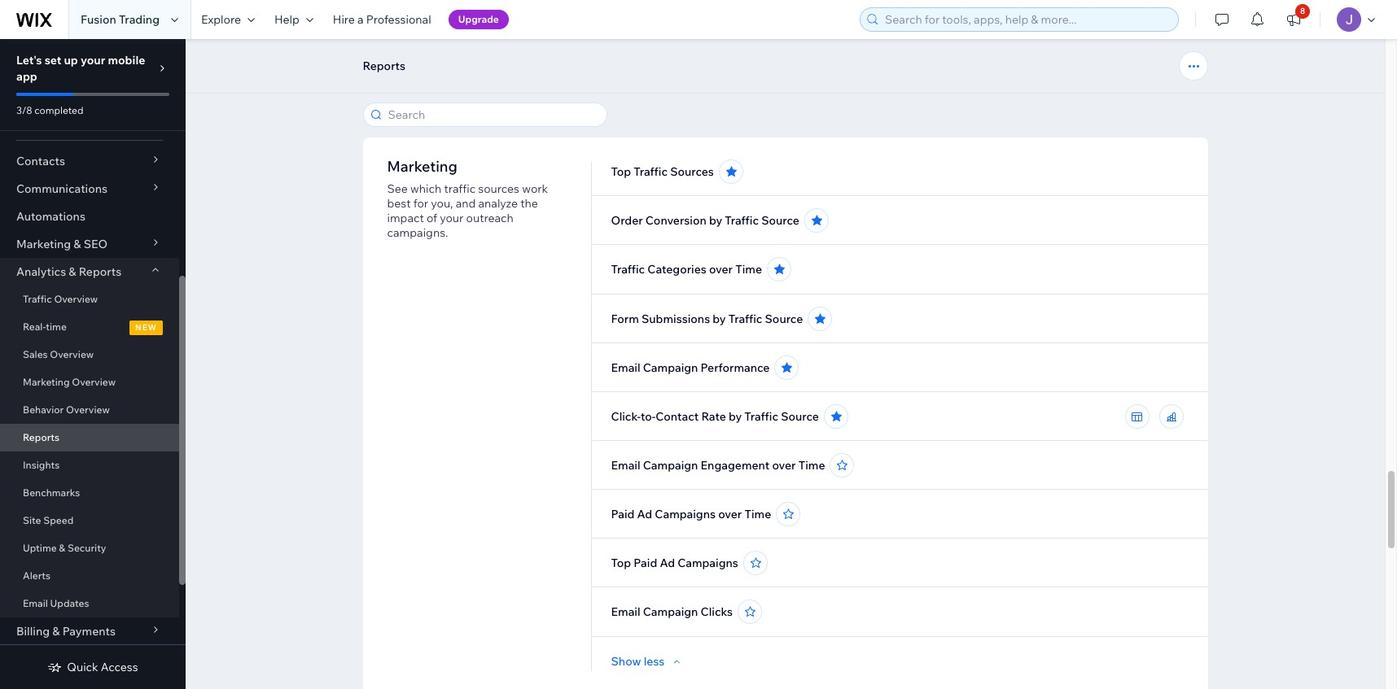 Task type: describe. For each thing, give the bounding box(es) containing it.
let's
[[16, 53, 42, 68]]

alerts link
[[0, 563, 179, 590]]

are
[[482, 74, 499, 89]]

bookings learn how clients are booking and attending your services.
[[387, 50, 545, 103]]

completed
[[34, 104, 83, 116]]

quick access
[[67, 660, 138, 675]]

your inside "let's set up your mobile app"
[[81, 53, 105, 68]]

email for email campaign clicks
[[611, 605, 641, 620]]

top for top paid ad campaigns
[[611, 556, 631, 571]]

work
[[522, 182, 548, 196]]

click-
[[611, 410, 641, 424]]

traffic inside sidebar element
[[23, 293, 52, 305]]

benchmarks link
[[0, 480, 179, 507]]

uptime & security link
[[0, 535, 179, 563]]

0 vertical spatial campaigns
[[655, 507, 716, 522]]

show less button
[[611, 655, 684, 669]]

set
[[45, 53, 61, 68]]

traffic right rate
[[745, 410, 778, 424]]

quick
[[67, 660, 98, 675]]

the
[[521, 196, 538, 211]]

analytics & reports
[[16, 265, 122, 279]]

overview for behavior overview
[[66, 404, 110, 416]]

billing & payments
[[16, 625, 116, 639]]

upgrade
[[458, 13, 499, 25]]

email updates link
[[0, 590, 179, 618]]

order conversion by traffic source
[[611, 213, 800, 228]]

payments
[[62, 625, 116, 639]]

billing
[[16, 625, 50, 639]]

quick access button
[[47, 660, 138, 675]]

time for email campaign engagement over time
[[799, 458, 825, 473]]

fusion
[[81, 12, 116, 27]]

best
[[387, 196, 411, 211]]

traffic categories over time
[[611, 262, 762, 277]]

alerts
[[23, 570, 51, 582]]

8 button
[[1276, 0, 1312, 39]]

marketing overview
[[23, 376, 116, 388]]

reports link
[[0, 424, 179, 452]]

3/8
[[16, 104, 32, 116]]

paid ad campaigns over time
[[611, 507, 771, 522]]

which
[[410, 182, 442, 196]]

real-time
[[23, 321, 67, 333]]

how
[[420, 74, 442, 89]]

and inside marketing see which traffic sources work best for you, and analyze the impact of your outreach campaigns.
[[456, 196, 476, 211]]

traffic overview link
[[0, 286, 179, 314]]

you,
[[431, 196, 453, 211]]

contact
[[656, 410, 699, 424]]

traffic overview
[[23, 293, 98, 305]]

2 vertical spatial by
[[729, 410, 742, 424]]

hire a professional link
[[323, 0, 441, 39]]

communications button
[[0, 175, 179, 203]]

marketing for marketing overview
[[23, 376, 70, 388]]

sales
[[23, 349, 48, 361]]

less
[[644, 655, 665, 669]]

insights link
[[0, 452, 179, 480]]

traffic up performance
[[729, 312, 763, 327]]

top traffic sources
[[611, 164, 714, 179]]

to-
[[641, 410, 656, 424]]

8
[[1300, 6, 1306, 16]]

0 vertical spatial over
[[709, 262, 733, 277]]

updates
[[50, 598, 89, 610]]

1 horizontal spatial ad
[[660, 556, 675, 571]]

marketing & seo button
[[0, 230, 179, 258]]

outreach
[[466, 211, 514, 226]]

your inside marketing see which traffic sources work best for you, and analyze the impact of your outreach campaigns.
[[440, 211, 464, 226]]

time
[[46, 321, 67, 333]]

new
[[135, 322, 157, 333]]

mobile
[[108, 53, 145, 68]]

insights
[[23, 459, 60, 472]]

bookings
[[387, 50, 452, 68]]

let's set up your mobile app
[[16, 53, 145, 84]]

show
[[611, 655, 641, 669]]

learn
[[387, 74, 417, 89]]

seo
[[84, 237, 108, 252]]

0 vertical spatial ad
[[637, 507, 652, 522]]

help
[[274, 12, 300, 27]]

speed
[[43, 515, 74, 527]]

traffic right conversion
[[725, 213, 759, 228]]

rate
[[701, 410, 726, 424]]

uptime
[[23, 542, 57, 555]]

and inside bookings learn how clients are booking and attending your services.
[[387, 89, 407, 103]]

email updates
[[23, 598, 89, 610]]

booking
[[502, 74, 545, 89]]

& for analytics
[[69, 265, 76, 279]]

upgrade button
[[448, 10, 509, 29]]

automations
[[16, 209, 85, 224]]

submissions
[[642, 312, 710, 327]]

overview for sales overview
[[50, 349, 94, 361]]

email campaign clicks
[[611, 605, 733, 620]]

campaign for engagement
[[643, 458, 698, 473]]

form
[[611, 312, 639, 327]]

over for engagement
[[772, 458, 796, 473]]

by for submissions
[[713, 312, 726, 327]]

trading
[[119, 12, 160, 27]]

campaigns.
[[387, 226, 448, 240]]

order
[[611, 213, 643, 228]]

traffic left sources
[[634, 164, 668, 179]]

clicks
[[701, 605, 733, 620]]

sources
[[478, 182, 520, 196]]

overview for marketing overview
[[72, 376, 116, 388]]

by for conversion
[[709, 213, 722, 228]]

communications
[[16, 182, 108, 196]]



Task type: vqa. For each thing, say whether or not it's contained in the screenshot.
Premium
no



Task type: locate. For each thing, give the bounding box(es) containing it.
& left seo
[[74, 237, 81, 252]]

email inside sidebar element
[[23, 598, 48, 610]]

0 vertical spatial top
[[611, 164, 631, 179]]

overview down sales overview link
[[72, 376, 116, 388]]

analytics & reports button
[[0, 258, 179, 286]]

0 vertical spatial marketing
[[387, 157, 458, 176]]

marketing for marketing see which traffic sources work best for you, and analyze the impact of your outreach campaigns.
[[387, 157, 458, 176]]

by right submissions
[[713, 312, 726, 327]]

1 vertical spatial ad
[[660, 556, 675, 571]]

email down "alerts"
[[23, 598, 48, 610]]

sales overview
[[23, 349, 94, 361]]

1 top from the top
[[611, 164, 631, 179]]

Search field
[[383, 103, 601, 126]]

by
[[709, 213, 722, 228], [713, 312, 726, 327], [729, 410, 742, 424]]

ad up "top paid ad campaigns"
[[637, 507, 652, 522]]

help button
[[265, 0, 323, 39]]

campaigns up clicks
[[678, 556, 739, 571]]

1 vertical spatial over
[[772, 458, 796, 473]]

traffic down analytics
[[23, 293, 52, 305]]

a
[[358, 12, 364, 27]]

up
[[64, 53, 78, 68]]

marketing up analytics
[[16, 237, 71, 252]]

hire a professional
[[333, 12, 431, 27]]

reports
[[363, 59, 406, 73], [79, 265, 122, 279], [23, 432, 59, 444]]

professional
[[366, 12, 431, 27]]

overview inside marketing overview link
[[72, 376, 116, 388]]

& for marketing
[[74, 237, 81, 252]]

overview inside traffic overview link
[[54, 293, 98, 305]]

1 vertical spatial campaign
[[643, 458, 698, 473]]

uptime & security
[[23, 542, 106, 555]]

top
[[611, 164, 631, 179], [611, 556, 631, 571]]

reports button
[[355, 54, 414, 78]]

1 vertical spatial time
[[799, 458, 825, 473]]

3/8 completed
[[16, 104, 83, 116]]

form submissions by traffic source
[[611, 312, 803, 327]]

click-to-contact rate by traffic source
[[611, 410, 819, 424]]

marketing overview link
[[0, 369, 179, 397]]

marketing & seo
[[16, 237, 108, 252]]

analyze
[[478, 196, 518, 211]]

1 campaign from the top
[[643, 361, 698, 375]]

campaign down submissions
[[643, 361, 698, 375]]

2 vertical spatial time
[[745, 507, 771, 522]]

campaign
[[643, 361, 698, 375], [643, 458, 698, 473], [643, 605, 698, 620]]

traffic
[[444, 182, 476, 196]]

and
[[387, 89, 407, 103], [456, 196, 476, 211]]

over right categories
[[709, 262, 733, 277]]

2 vertical spatial over
[[718, 507, 742, 522]]

3 campaign from the top
[[643, 605, 698, 620]]

traffic
[[634, 164, 668, 179], [725, 213, 759, 228], [611, 262, 645, 277], [23, 293, 52, 305], [729, 312, 763, 327], [745, 410, 778, 424]]

email down click-
[[611, 458, 641, 473]]

billing & payments button
[[0, 618, 179, 646]]

0 vertical spatial reports
[[363, 59, 406, 73]]

show less
[[611, 655, 665, 669]]

reports down seo
[[79, 265, 122, 279]]

overview inside behavior overview link
[[66, 404, 110, 416]]

& inside marketing & seo popup button
[[74, 237, 81, 252]]

sources
[[670, 164, 714, 179]]

marketing inside marketing see which traffic sources work best for you, and analyze the impact of your outreach campaigns.
[[387, 157, 458, 176]]

see
[[387, 182, 408, 196]]

0 horizontal spatial ad
[[637, 507, 652, 522]]

benchmarks
[[23, 487, 80, 499]]

time down "engagement"
[[745, 507, 771, 522]]

top up email campaign clicks
[[611, 556, 631, 571]]

marketing up which
[[387, 157, 458, 176]]

source for form submissions by traffic source
[[765, 312, 803, 327]]

& inside billing & payments dropdown button
[[52, 625, 60, 639]]

& inside the uptime & security link
[[59, 542, 65, 555]]

fusion trading
[[81, 12, 160, 27]]

paid up "top paid ad campaigns"
[[611, 507, 635, 522]]

& for billing
[[52, 625, 60, 639]]

overview up marketing overview
[[50, 349, 94, 361]]

behavior
[[23, 404, 64, 416]]

clients
[[445, 74, 480, 89]]

behavior overview link
[[0, 397, 179, 424]]

email for email campaign performance
[[611, 361, 641, 375]]

site speed
[[23, 515, 74, 527]]

campaign for clicks
[[643, 605, 698, 620]]

and right you,
[[456, 196, 476, 211]]

over for campaigns
[[718, 507, 742, 522]]

0 horizontal spatial and
[[387, 89, 407, 103]]

ad up email campaign clicks
[[660, 556, 675, 571]]

1 vertical spatial by
[[713, 312, 726, 327]]

over down "engagement"
[[718, 507, 742, 522]]

email campaign engagement over time
[[611, 458, 825, 473]]

services.
[[490, 89, 536, 103]]

marketing up behavior
[[23, 376, 70, 388]]

by right conversion
[[709, 213, 722, 228]]

your left "services." at the top left
[[464, 89, 488, 103]]

0 vertical spatial time
[[735, 262, 762, 277]]

0 vertical spatial by
[[709, 213, 722, 228]]

sales overview link
[[0, 341, 179, 369]]

1 vertical spatial top
[[611, 556, 631, 571]]

top paid ad campaigns
[[611, 556, 739, 571]]

2 top from the top
[[611, 556, 631, 571]]

over right "engagement"
[[772, 458, 796, 473]]

email up click-
[[611, 361, 641, 375]]

attending
[[410, 89, 461, 103]]

& down marketing & seo
[[69, 265, 76, 279]]

marketing for marketing & seo
[[16, 237, 71, 252]]

2 vertical spatial your
[[440, 211, 464, 226]]

email up show on the bottom left of page
[[611, 605, 641, 620]]

reports up learn
[[363, 59, 406, 73]]

time up form submissions by traffic source
[[735, 262, 762, 277]]

time for paid ad campaigns over time
[[745, 507, 771, 522]]

reports for the reports button
[[363, 59, 406, 73]]

campaign for performance
[[643, 361, 698, 375]]

2 vertical spatial source
[[781, 410, 819, 424]]

1 vertical spatial your
[[464, 89, 488, 103]]

top up order
[[611, 164, 631, 179]]

conversion
[[646, 213, 707, 228]]

analytics
[[16, 265, 66, 279]]

source for order conversion by traffic source
[[762, 213, 800, 228]]

2 horizontal spatial reports
[[363, 59, 406, 73]]

1 horizontal spatial reports
[[79, 265, 122, 279]]

reports inside dropdown button
[[79, 265, 122, 279]]

real-
[[23, 321, 46, 333]]

sidebar element
[[0, 39, 186, 690]]

1 vertical spatial and
[[456, 196, 476, 211]]

your
[[81, 53, 105, 68], [464, 89, 488, 103], [440, 211, 464, 226]]

0 horizontal spatial reports
[[23, 432, 59, 444]]

& for uptime
[[59, 542, 65, 555]]

& right billing
[[52, 625, 60, 639]]

overview inside sales overview link
[[50, 349, 94, 361]]

overview down marketing overview link
[[66, 404, 110, 416]]

contacts button
[[0, 147, 179, 175]]

app
[[16, 69, 37, 84]]

reports inside button
[[363, 59, 406, 73]]

& right "uptime" at the bottom left
[[59, 542, 65, 555]]

1 vertical spatial source
[[765, 312, 803, 327]]

performance
[[701, 361, 770, 375]]

site speed link
[[0, 507, 179, 535]]

explore
[[201, 12, 241, 27]]

0 vertical spatial and
[[387, 89, 407, 103]]

your inside bookings learn how clients are booking and attending your services.
[[464, 89, 488, 103]]

Search for tools, apps, help & more... field
[[880, 8, 1173, 31]]

1 vertical spatial campaigns
[[678, 556, 739, 571]]

2 vertical spatial reports
[[23, 432, 59, 444]]

engagement
[[701, 458, 770, 473]]

your right of on the top of the page
[[440, 211, 464, 226]]

security
[[68, 542, 106, 555]]

traffic down order
[[611, 262, 645, 277]]

campaigns up "top paid ad campaigns"
[[655, 507, 716, 522]]

1 vertical spatial paid
[[634, 556, 657, 571]]

contacts
[[16, 154, 65, 169]]

and down the reports button
[[387, 89, 407, 103]]

categories
[[648, 262, 707, 277]]

marketing see which traffic sources work best for you, and analyze the impact of your outreach campaigns.
[[387, 157, 548, 240]]

2 vertical spatial marketing
[[23, 376, 70, 388]]

marketing inside popup button
[[16, 237, 71, 252]]

reports for reports link
[[23, 432, 59, 444]]

paid up email campaign clicks
[[634, 556, 657, 571]]

by right rate
[[729, 410, 742, 424]]

1 horizontal spatial and
[[456, 196, 476, 211]]

email for email campaign engagement over time
[[611, 458, 641, 473]]

for
[[413, 196, 428, 211]]

campaign left clicks
[[643, 605, 698, 620]]

time
[[735, 262, 762, 277], [799, 458, 825, 473], [745, 507, 771, 522]]

1 vertical spatial marketing
[[16, 237, 71, 252]]

0 vertical spatial source
[[762, 213, 800, 228]]

time right "engagement"
[[799, 458, 825, 473]]

email for email updates
[[23, 598, 48, 610]]

2 campaign from the top
[[643, 458, 698, 473]]

campaign down 'contact'
[[643, 458, 698, 473]]

overview down analytics & reports
[[54, 293, 98, 305]]

0 vertical spatial paid
[[611, 507, 635, 522]]

overview for traffic overview
[[54, 293, 98, 305]]

2 vertical spatial campaign
[[643, 605, 698, 620]]

reports up insights
[[23, 432, 59, 444]]

paid
[[611, 507, 635, 522], [634, 556, 657, 571]]

0 vertical spatial your
[[81, 53, 105, 68]]

email campaign performance
[[611, 361, 770, 375]]

& inside analytics & reports dropdown button
[[69, 265, 76, 279]]

ad
[[637, 507, 652, 522], [660, 556, 675, 571]]

email
[[611, 361, 641, 375], [611, 458, 641, 473], [23, 598, 48, 610], [611, 605, 641, 620]]

1 vertical spatial reports
[[79, 265, 122, 279]]

your right up
[[81, 53, 105, 68]]

top for top traffic sources
[[611, 164, 631, 179]]

0 vertical spatial campaign
[[643, 361, 698, 375]]



